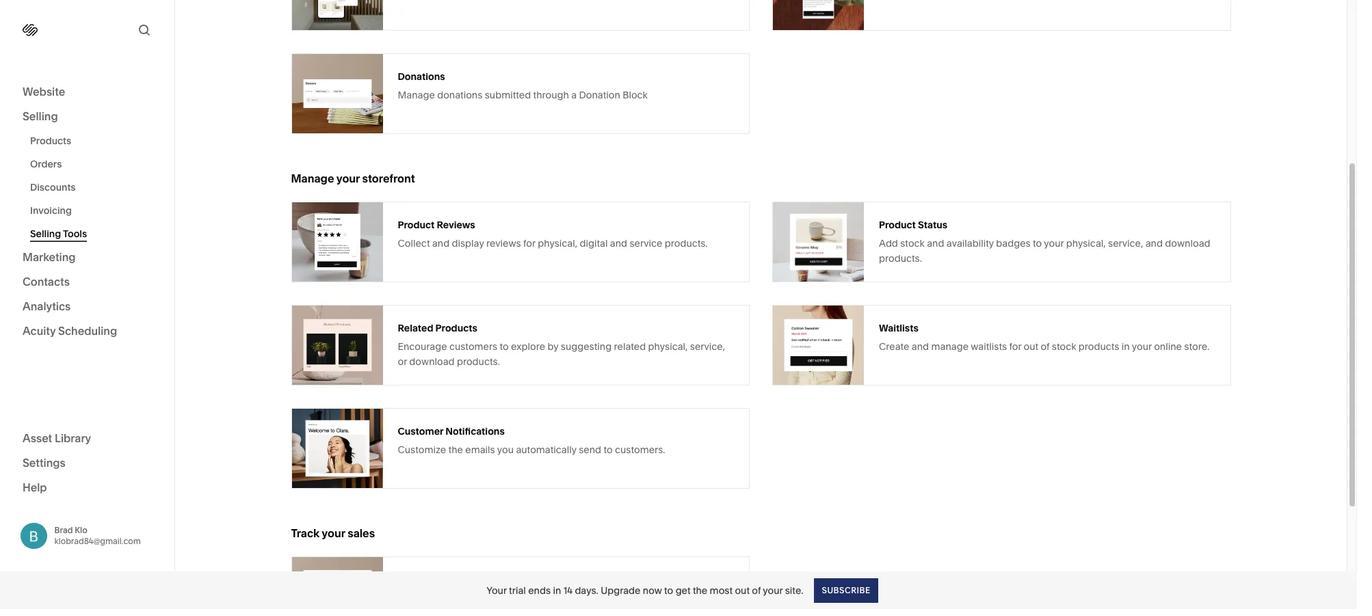 Task type: describe. For each thing, give the bounding box(es) containing it.
send
[[579, 444, 602, 456]]

suggesting
[[561, 340, 612, 353]]

now
[[643, 585, 662, 597]]

contacts link
[[23, 274, 152, 291]]

emails
[[466, 444, 495, 456]]

get
[[676, 585, 691, 597]]

asset library
[[23, 431, 91, 445]]

in inside waitlists create and manage waitlists for out of stock products in your online store.
[[1122, 340, 1130, 353]]

for inside product reviews collect and display reviews for physical, digital and service products.
[[524, 237, 536, 249]]

selling link
[[23, 109, 152, 125]]

1 vertical spatial the
[[693, 585, 708, 597]]

reviews
[[486, 237, 521, 249]]

subscribe
[[822, 585, 871, 596]]

customers.
[[615, 444, 665, 456]]

your trial ends in 14 days. upgrade now to get the most out of your site.
[[487, 585, 804, 597]]

or
[[398, 356, 407, 368]]

asset library link
[[23, 431, 152, 447]]

manage inside donations manage donations submitted through a donation block
[[398, 89, 435, 101]]

physical, for product status add stock and availability badges to your physical, service, and download products.
[[1067, 237, 1106, 249]]

through
[[533, 89, 569, 101]]

products inside related products encourage customers to explore by suggesting related physical, service, or download products.
[[436, 322, 478, 334]]

klo
[[75, 525, 87, 536]]

waitlists
[[971, 340, 1007, 353]]

automatically
[[516, 444, 577, 456]]

acuity scheduling link
[[23, 324, 152, 340]]

submitted
[[485, 89, 531, 101]]

discounts
[[30, 181, 76, 194]]

of inside waitlists create and manage waitlists for out of stock products in your online store.
[[1041, 340, 1050, 353]]

help
[[23, 481, 47, 494]]

block
[[623, 89, 648, 101]]

website link
[[23, 84, 152, 101]]

help link
[[23, 480, 47, 495]]

manage your storefront
[[291, 172, 415, 185]]

track
[[291, 527, 320, 541]]

analytics
[[23, 300, 71, 313]]

by
[[548, 340, 559, 353]]

1 vertical spatial manage
[[291, 172, 334, 185]]

product status add stock and availability badges to your physical, service, and download products.
[[879, 219, 1211, 264]]

website
[[23, 85, 65, 99]]

your
[[487, 585, 507, 597]]

encourage
[[398, 340, 447, 353]]

and inside waitlists create and manage waitlists for out of stock products in your online store.
[[912, 340, 929, 353]]

to inside related products encourage customers to explore by suggesting related physical, service, or download products.
[[500, 340, 509, 353]]

trial
[[509, 585, 526, 597]]

1 vertical spatial out
[[735, 585, 750, 597]]

related products encourage customers to explore by suggesting related physical, service, or download products.
[[398, 322, 725, 368]]

storefront
[[362, 172, 415, 185]]

tools
[[63, 228, 87, 240]]

selling tools link
[[30, 222, 159, 246]]

klobrad84@gmail.com
[[54, 536, 141, 547]]

ends
[[528, 585, 551, 597]]

acuity scheduling
[[23, 324, 117, 338]]

discounts link
[[30, 176, 159, 199]]

upgrade
[[601, 585, 641, 597]]

waitlists
[[879, 322, 919, 334]]

marketing
[[23, 250, 76, 264]]

acuity
[[23, 324, 56, 338]]

14
[[564, 585, 573, 597]]

out inside waitlists create and manage waitlists for out of stock products in your online store.
[[1024, 340, 1039, 353]]

products. for related products encourage customers to explore by suggesting related physical, service, or download products.
[[457, 356, 500, 368]]

orders link
[[30, 153, 159, 176]]

donations
[[398, 70, 445, 82]]

service
[[630, 237, 663, 249]]

digital
[[580, 237, 608, 249]]

related
[[398, 322, 434, 334]]

physical, for related products encourage customers to explore by suggesting related physical, service, or download products.
[[648, 340, 688, 353]]

a
[[572, 89, 577, 101]]

orders
[[30, 158, 62, 170]]

add
[[879, 237, 898, 249]]

display
[[452, 237, 484, 249]]

your left site.
[[763, 585, 783, 597]]

your left the storefront
[[336, 172, 360, 185]]

availability
[[947, 237, 994, 249]]

online
[[1155, 340, 1182, 353]]



Task type: locate. For each thing, give the bounding box(es) containing it.
service, for add stock and availability badges to your physical, service, and download products.
[[1109, 237, 1144, 249]]

1 vertical spatial of
[[752, 585, 761, 597]]

1 horizontal spatial service,
[[1109, 237, 1144, 249]]

products. for product status add stock and availability badges to your physical, service, and download products.
[[879, 252, 922, 264]]

0 vertical spatial of
[[1041, 340, 1050, 353]]

customer
[[398, 425, 444, 438]]

settings link
[[23, 455, 152, 472]]

1 vertical spatial products
[[436, 322, 478, 334]]

to right send
[[604, 444, 613, 456]]

for right waitlists
[[1010, 340, 1022, 353]]

0 vertical spatial stock
[[901, 237, 925, 249]]

0 horizontal spatial products
[[30, 135, 71, 147]]

1 horizontal spatial the
[[693, 585, 708, 597]]

selling
[[23, 109, 58, 123], [30, 228, 61, 240]]

waitlists create and manage waitlists for out of stock products in your online store.
[[879, 322, 1210, 353]]

to left explore on the bottom left of page
[[500, 340, 509, 353]]

reviews
[[437, 219, 475, 231]]

your right badges
[[1044, 237, 1064, 249]]

2 vertical spatial products.
[[457, 356, 500, 368]]

1 horizontal spatial manage
[[398, 89, 435, 101]]

1 horizontal spatial out
[[1024, 340, 1039, 353]]

selling down website
[[23, 109, 58, 123]]

service,
[[1109, 237, 1144, 249], [690, 340, 725, 353]]

product up the collect
[[398, 219, 435, 231]]

for right the reviews
[[524, 237, 536, 249]]

products. right service
[[665, 237, 708, 249]]

donation
[[579, 89, 621, 101]]

1 horizontal spatial stock
[[1052, 340, 1077, 353]]

1 vertical spatial download
[[409, 356, 455, 368]]

settings
[[23, 456, 66, 470]]

analytics link
[[23, 299, 152, 315]]

customize
[[398, 444, 446, 456]]

badges
[[997, 237, 1031, 249]]

products link
[[30, 129, 159, 153]]

of left products
[[1041, 340, 1050, 353]]

products. down add
[[879, 252, 922, 264]]

1 horizontal spatial of
[[1041, 340, 1050, 353]]

0 vertical spatial the
[[449, 444, 463, 456]]

create
[[879, 340, 910, 353]]

selling inside selling link
[[23, 109, 58, 123]]

brad
[[54, 525, 73, 536]]

notifications
[[446, 425, 505, 438]]

1 vertical spatial stock
[[1052, 340, 1077, 353]]

1 horizontal spatial for
[[1010, 340, 1022, 353]]

0 horizontal spatial stock
[[901, 237, 925, 249]]

physical, inside product status add stock and availability badges to your physical, service, and download products.
[[1067, 237, 1106, 249]]

0 horizontal spatial product
[[398, 219, 435, 231]]

related
[[614, 340, 646, 353]]

marketing link
[[23, 250, 152, 266]]

selling for selling tools
[[30, 228, 61, 240]]

0 horizontal spatial for
[[524, 237, 536, 249]]

to left get
[[665, 585, 674, 597]]

products. down customers
[[457, 356, 500, 368]]

status
[[918, 219, 948, 231]]

0 horizontal spatial in
[[553, 585, 561, 597]]

0 vertical spatial products.
[[665, 237, 708, 249]]

your
[[336, 172, 360, 185], [1044, 237, 1064, 249], [1132, 340, 1152, 353], [322, 527, 345, 541], [763, 585, 783, 597]]

physical, inside related products encourage customers to explore by suggesting related physical, service, or download products.
[[648, 340, 688, 353]]

1 vertical spatial products.
[[879, 252, 922, 264]]

the
[[449, 444, 463, 456], [693, 585, 708, 597]]

0 horizontal spatial download
[[409, 356, 455, 368]]

days.
[[575, 585, 599, 597]]

selling inside the "selling tools" link
[[30, 228, 61, 240]]

in left 14
[[553, 585, 561, 597]]

product inside product reviews collect and display reviews for physical, digital and service products.
[[398, 219, 435, 231]]

library
[[55, 431, 91, 445]]

2 product from the left
[[879, 219, 916, 231]]

service, inside related products encourage customers to explore by suggesting related physical, service, or download products.
[[690, 340, 725, 353]]

0 vertical spatial out
[[1024, 340, 1039, 353]]

products up orders
[[30, 135, 71, 147]]

manage
[[932, 340, 969, 353]]

the inside customer notifications customize the emails you automatically send to customers.
[[449, 444, 463, 456]]

0 vertical spatial selling
[[23, 109, 58, 123]]

product for collect
[[398, 219, 435, 231]]

to inside product status add stock and availability badges to your physical, service, and download products.
[[1033, 237, 1042, 249]]

your left online
[[1132, 340, 1152, 353]]

download for or
[[409, 356, 455, 368]]

0 horizontal spatial service,
[[690, 340, 725, 353]]

the right get
[[693, 585, 708, 597]]

0 vertical spatial service,
[[1109, 237, 1144, 249]]

contacts
[[23, 275, 70, 289]]

0 vertical spatial download
[[1166, 237, 1211, 249]]

2 horizontal spatial products.
[[879, 252, 922, 264]]

download inside related products encourage customers to explore by suggesting related physical, service, or download products.
[[409, 356, 455, 368]]

brad klo klobrad84@gmail.com
[[54, 525, 141, 547]]

and
[[432, 237, 450, 249], [610, 237, 628, 249], [927, 237, 945, 249], [1146, 237, 1163, 249], [912, 340, 929, 353]]

1 vertical spatial for
[[1010, 340, 1022, 353]]

donations
[[437, 89, 483, 101]]

service, for encourage customers to explore by suggesting related physical, service, or download products.
[[690, 340, 725, 353]]

most
[[710, 585, 733, 597]]

customers
[[450, 340, 498, 353]]

1 horizontal spatial download
[[1166, 237, 1211, 249]]

stock inside product status add stock and availability badges to your physical, service, and download products.
[[901, 237, 925, 249]]

download inside product status add stock and availability badges to your physical, service, and download products.
[[1166, 237, 1211, 249]]

subscribe button
[[815, 579, 879, 603]]

0 horizontal spatial the
[[449, 444, 463, 456]]

products
[[30, 135, 71, 147], [436, 322, 478, 334]]

download
[[1166, 237, 1211, 249], [409, 356, 455, 368]]

0 horizontal spatial of
[[752, 585, 761, 597]]

0 vertical spatial in
[[1122, 340, 1130, 353]]

customer notifications customize the emails you automatically send to customers.
[[398, 425, 665, 456]]

for inside waitlists create and manage waitlists for out of stock products in your online store.
[[1010, 340, 1022, 353]]

1 vertical spatial in
[[553, 585, 561, 597]]

0 vertical spatial products
[[30, 135, 71, 147]]

you
[[497, 444, 514, 456]]

out
[[1024, 340, 1039, 353], [735, 585, 750, 597]]

1 product from the left
[[398, 219, 435, 231]]

products up customers
[[436, 322, 478, 334]]

1 horizontal spatial physical,
[[648, 340, 688, 353]]

product up add
[[879, 219, 916, 231]]

products. inside related products encourage customers to explore by suggesting related physical, service, or download products.
[[457, 356, 500, 368]]

invoicing link
[[30, 199, 159, 222]]

product reviews collect and display reviews for physical, digital and service products.
[[398, 219, 708, 249]]

stock inside waitlists create and manage waitlists for out of stock products in your online store.
[[1052, 340, 1077, 353]]

invoicing
[[30, 205, 72, 217]]

0 horizontal spatial products.
[[457, 356, 500, 368]]

products. inside product status add stock and availability badges to your physical, service, and download products.
[[879, 252, 922, 264]]

your inside product status add stock and availability badges to your physical, service, and download products.
[[1044, 237, 1064, 249]]

products.
[[665, 237, 708, 249], [879, 252, 922, 264], [457, 356, 500, 368]]

out right most
[[735, 585, 750, 597]]

0 vertical spatial for
[[524, 237, 536, 249]]

physical, inside product reviews collect and display reviews for physical, digital and service products.
[[538, 237, 578, 249]]

manage
[[398, 89, 435, 101], [291, 172, 334, 185]]

1 vertical spatial selling
[[30, 228, 61, 240]]

out right waitlists
[[1024, 340, 1039, 353]]

stock left products
[[1052, 340, 1077, 353]]

collect
[[398, 237, 430, 249]]

products. inside product reviews collect and display reviews for physical, digital and service products.
[[665, 237, 708, 249]]

track your sales
[[291, 527, 375, 541]]

scheduling
[[58, 324, 117, 338]]

selling tools
[[30, 228, 87, 240]]

in right products
[[1122, 340, 1130, 353]]

sales
[[348, 527, 375, 541]]

1 vertical spatial service,
[[690, 340, 725, 353]]

store.
[[1185, 340, 1210, 353]]

your inside waitlists create and manage waitlists for out of stock products in your online store.
[[1132, 340, 1152, 353]]

product
[[398, 219, 435, 231], [879, 219, 916, 231]]

asset
[[23, 431, 52, 445]]

to right badges
[[1033, 237, 1042, 249]]

download for and
[[1166, 237, 1211, 249]]

to inside customer notifications customize the emails you automatically send to customers.
[[604, 444, 613, 456]]

explore
[[511, 340, 545, 353]]

your left sales
[[322, 527, 345, 541]]

0 vertical spatial manage
[[398, 89, 435, 101]]

stock
[[901, 237, 925, 249], [1052, 340, 1077, 353]]

selling up the marketing on the top of page
[[30, 228, 61, 240]]

1 horizontal spatial in
[[1122, 340, 1130, 353]]

product for add
[[879, 219, 916, 231]]

2 horizontal spatial physical,
[[1067, 237, 1106, 249]]

of right most
[[752, 585, 761, 597]]

1 horizontal spatial products
[[436, 322, 478, 334]]

products
[[1079, 340, 1120, 353]]

service, inside product status add stock and availability badges to your physical, service, and download products.
[[1109, 237, 1144, 249]]

0 horizontal spatial physical,
[[538, 237, 578, 249]]

1 horizontal spatial products.
[[665, 237, 708, 249]]

stock right add
[[901, 237, 925, 249]]

1 horizontal spatial product
[[879, 219, 916, 231]]

in
[[1122, 340, 1130, 353], [553, 585, 561, 597]]

site.
[[785, 585, 804, 597]]

donations manage donations submitted through a donation block
[[398, 70, 648, 101]]

0 horizontal spatial out
[[735, 585, 750, 597]]

0 horizontal spatial manage
[[291, 172, 334, 185]]

product inside product status add stock and availability badges to your physical, service, and download products.
[[879, 219, 916, 231]]

the left emails
[[449, 444, 463, 456]]

selling for selling
[[23, 109, 58, 123]]



Task type: vqa. For each thing, say whether or not it's contained in the screenshot.


